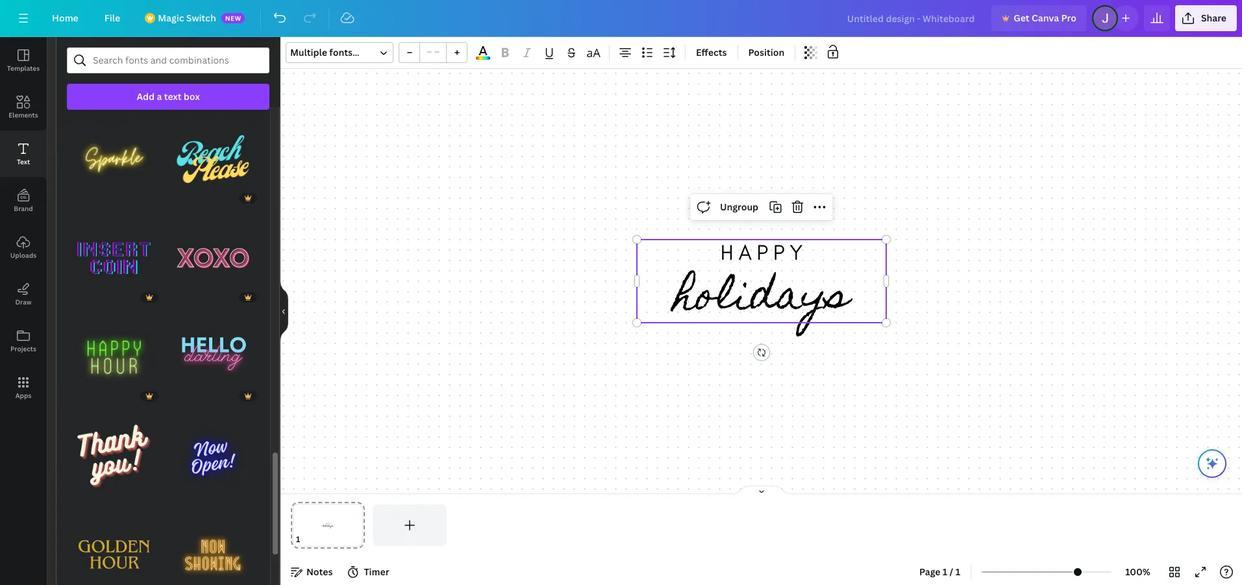 Task type: describe. For each thing, give the bounding box(es) containing it.
ungroup button
[[715, 197, 764, 218]]

multiple fonts…
[[290, 46, 359, 58]]

hide pages image
[[730, 485, 793, 496]]

2 1 from the left
[[956, 566, 961, 578]]

add
[[137, 90, 155, 103]]

notes
[[307, 566, 333, 578]]

home link
[[42, 5, 89, 31]]

fonts…
[[330, 46, 359, 58]]

effects button
[[691, 42, 732, 63]]

100%
[[1126, 566, 1151, 578]]

side panel tab list
[[0, 37, 47, 411]]

file
[[104, 12, 120, 24]]

timer
[[364, 566, 389, 578]]

share button
[[1176, 5, 1237, 31]]

holidays
[[674, 258, 849, 340]]

100% button
[[1117, 562, 1159, 583]]

add a text box button
[[67, 84, 270, 110]]

apps
[[15, 391, 31, 400]]

notes button
[[286, 562, 338, 583]]

get canva pro
[[1014, 12, 1077, 24]]

get canva pro button
[[992, 5, 1087, 31]]

projects
[[10, 344, 36, 353]]

/
[[950, 566, 954, 578]]

page
[[920, 566, 941, 578]]

uploads button
[[0, 224, 47, 271]]

multiple
[[290, 46, 327, 58]]

pro
[[1062, 12, 1077, 24]]

templates
[[7, 64, 40, 73]]

canva assistant image
[[1205, 456, 1221, 472]]

apps button
[[0, 364, 47, 411]]

a
[[157, 90, 162, 103]]

page 1 image
[[291, 505, 365, 546]]

1 1 from the left
[[943, 566, 948, 578]]



Task type: locate. For each thing, give the bounding box(es) containing it.
– – number field
[[424, 45, 442, 60]]

switch
[[186, 12, 216, 24]]

1 left /
[[943, 566, 948, 578]]

file button
[[94, 5, 131, 31]]

brand button
[[0, 177, 47, 224]]

hide image
[[280, 280, 288, 342]]

happy
[[721, 240, 808, 265]]

timer button
[[343, 562, 395, 583]]

uploads
[[10, 251, 36, 260]]

box
[[184, 90, 200, 103]]

0 horizontal spatial 1
[[943, 566, 948, 578]]

brand
[[14, 204, 33, 213]]

new
[[225, 14, 242, 23]]

1
[[943, 566, 948, 578], [956, 566, 961, 578]]

position button
[[743, 42, 790, 63]]

get
[[1014, 12, 1030, 24]]

main menu bar
[[0, 0, 1243, 37]]

canva
[[1032, 12, 1060, 24]]

magic switch
[[158, 12, 216, 24]]

color range image
[[476, 57, 490, 60]]

magic
[[158, 12, 184, 24]]

add a text box
[[137, 90, 200, 103]]

templates button
[[0, 37, 47, 84]]

text
[[164, 90, 182, 103]]

draw
[[15, 297, 32, 307]]

elements
[[9, 110, 38, 120]]

home
[[52, 12, 78, 24]]

1 horizontal spatial 1
[[956, 566, 961, 578]]

effects
[[696, 46, 727, 58]]

projects button
[[0, 318, 47, 364]]

draw button
[[0, 271, 47, 318]]

group
[[399, 42, 468, 63], [67, 104, 161, 206], [166, 104, 260, 206], [166, 204, 260, 305], [67, 211, 161, 305], [67, 303, 161, 404], [166, 303, 260, 404], [67, 402, 161, 503], [166, 402, 260, 503]]

multiple fonts… button
[[286, 42, 394, 63]]

text
[[17, 157, 30, 166]]

Design title text field
[[837, 5, 987, 31]]

Page title text field
[[306, 533, 311, 546]]

page 1 / 1
[[920, 566, 961, 578]]

text button
[[0, 131, 47, 177]]

elements button
[[0, 84, 47, 131]]

share
[[1202, 12, 1227, 24]]

position
[[749, 46, 785, 58]]

Search fonts and combinations search field
[[93, 48, 244, 73]]

1 right /
[[956, 566, 961, 578]]

ungroup
[[720, 201, 759, 213]]



Task type: vqa. For each thing, say whether or not it's contained in the screenshot.
cutter
no



